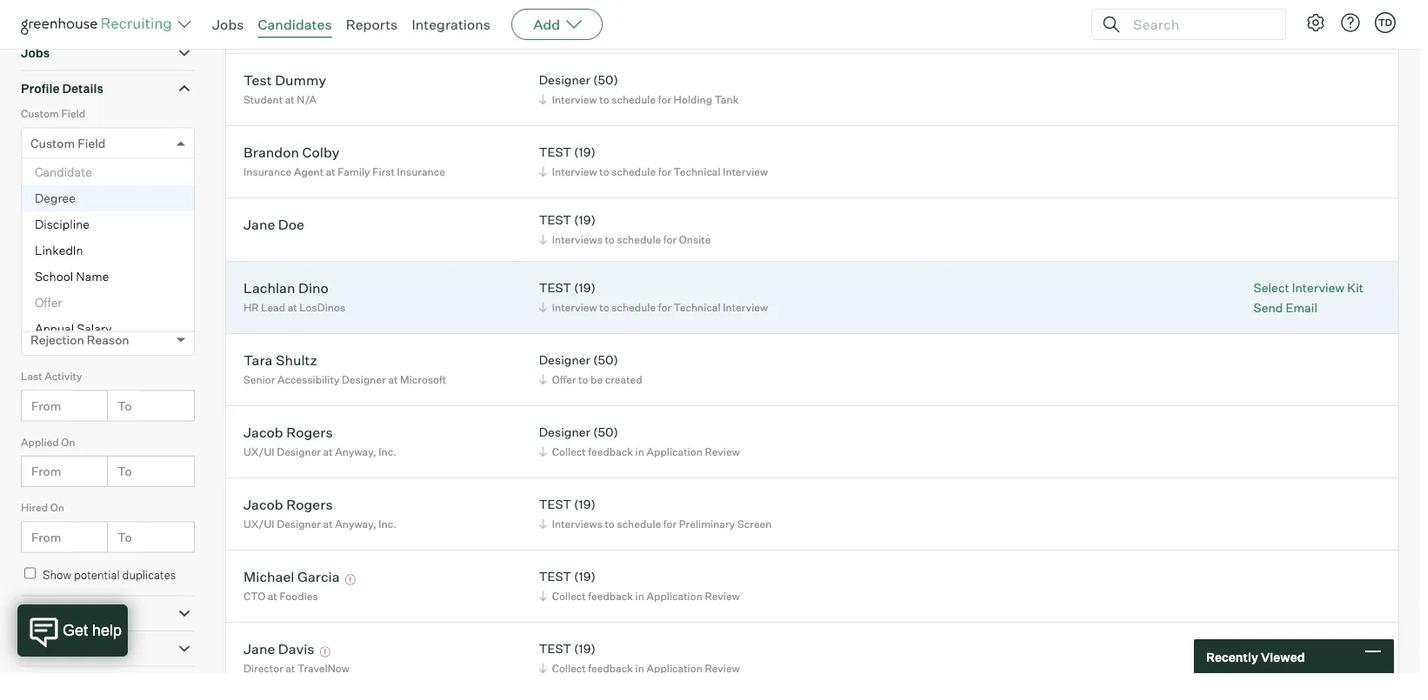 Task type: describe. For each thing, give the bounding box(es) containing it.
test inside test (19) interviews to schedule for preliminary screen
[[539, 497, 572, 512]]

7 (19) from the top
[[574, 641, 596, 657]]

list box inside custom field element
[[22, 159, 194, 577]]

2 (19) from the top
[[574, 145, 596, 160]]

garcia
[[298, 568, 340, 585]]

status element
[[21, 237, 195, 302]]

jane davis has been in application review for more than 5 days image
[[318, 647, 333, 657]]

at up garcia
[[323, 517, 333, 530]]

to for last activity
[[117, 398, 132, 413]]

select interview kit send email
[[1254, 280, 1364, 316]]

select interview kit link
[[1254, 279, 1364, 296]]

0 vertical spatial field
[[61, 107, 85, 120]]

ux/ui for designer (50)
[[244, 445, 275, 458]]

integrations
[[412, 16, 491, 33]]

viewed
[[1261, 649, 1305, 664]]

add button
[[512, 9, 603, 40]]

michael garcia has been in application review for more than 5 days image
[[343, 575, 358, 585]]

test
[[244, 71, 272, 88]]

school
[[35, 269, 73, 284]]

1 vertical spatial custom field
[[30, 135, 106, 151]]

anyway, for test
[[335, 517, 376, 530]]

designer inside designer (50) offer to be created
[[539, 353, 591, 368]]

interviews to schedule for onsite link
[[537, 231, 715, 248]]

rogers for test
[[286, 496, 333, 513]]

potential
[[74, 568, 120, 582]]

custom field element
[[21, 105, 195, 577]]

td button
[[1375, 12, 1396, 33]]

for for dummy
[[658, 93, 672, 106]]

marketwise
[[301, 21, 360, 34]]

0 vertical spatial candidate tag
[[21, 173, 92, 186]]

be
[[591, 373, 603, 386]]

(19) inside test (19) interviews to schedule for preliminary screen
[[574, 497, 596, 512]]

responsibility
[[21, 641, 105, 657]]

test (19)
[[539, 641, 596, 657]]

0 vertical spatial rejection reason
[[21, 304, 106, 317]]

1 (19) from the top
[[574, 0, 596, 15]]

0 vertical spatial jobs
[[212, 16, 244, 33]]

lachlan dino hr lead at losdinos
[[244, 279, 345, 314]]

cto at foodies
[[244, 590, 318, 603]]

test (19) interviews to schedule for onsite
[[539, 212, 711, 246]]

for for rogers
[[664, 517, 677, 530]]

designer inside designer (50) interview to schedule for holding tank
[[539, 72, 591, 88]]

interview to schedule for holding tank link
[[537, 91, 743, 108]]

degree option
[[22, 185, 194, 211]]

details
[[62, 81, 103, 96]]

test dummy link
[[244, 71, 326, 91]]

(50) for tara shultz
[[593, 353, 618, 368]]

designer (50) collect feedback in application review
[[539, 425, 740, 458]]

show potential duplicates
[[43, 568, 176, 582]]

collect feedback in application review link for manager at marketwise
[[537, 19, 745, 35]]

review for marketwise
[[705, 21, 740, 34]]

brandon colby link
[[244, 143, 340, 163]]

(50) for test dummy
[[593, 72, 618, 88]]

interview to schedule for technical interview link for dino
[[537, 299, 773, 316]]

collect feedback in application review link for cto at foodies
[[537, 588, 745, 604]]

7 test from the top
[[539, 641, 572, 657]]

inc. for test (19)
[[379, 517, 397, 530]]

michael garcia
[[244, 568, 340, 585]]

to inside 'test (19) interviews to schedule for onsite'
[[605, 233, 615, 246]]

0 vertical spatial rejection
[[21, 304, 67, 317]]

send
[[1254, 300, 1284, 316]]

1 vertical spatial jobs
[[21, 45, 50, 61]]

2 collect feedback in application review link from the top
[[537, 443, 745, 460]]

collect for foodies
[[552, 590, 586, 603]]

applied on
[[21, 436, 75, 449]]

review for foodies
[[705, 590, 740, 603]]

test (19) collect feedback in application review for marketwise
[[539, 0, 740, 34]]

manager at marketwise
[[244, 21, 360, 34]]

to for hired on
[[117, 530, 132, 545]]

1 test (19) interview to schedule for technical interview from the top
[[539, 145, 768, 178]]

schedule for dummy
[[612, 93, 656, 106]]

1 vertical spatial status
[[30, 267, 68, 282]]

tara shultz senior accessibility designer at microsoft
[[244, 351, 447, 386]]

candidate tag element
[[21, 171, 195, 237]]

test (19) collect feedback in application review for foodies
[[539, 569, 740, 603]]

salary
[[77, 321, 112, 336]]

add
[[533, 16, 560, 33]]

degree
[[35, 190, 76, 205]]

linkedin
[[35, 242, 83, 258]]

annual salary
[[35, 321, 112, 336]]

foodies
[[280, 590, 318, 603]]

ux/ui for test (19)
[[244, 517, 275, 530]]

test (19) interviews to schedule for preliminary screen
[[539, 497, 772, 530]]

designer down accessibility
[[277, 445, 321, 458]]

candidates link
[[258, 16, 332, 33]]

losdinos
[[300, 301, 345, 314]]

Search text field
[[1129, 12, 1270, 37]]

manager
[[244, 21, 287, 34]]

shultz
[[276, 351, 317, 369]]

0 vertical spatial status
[[21, 239, 53, 252]]

at inside tara shultz senior accessibility designer at microsoft
[[388, 373, 398, 386]]

integrations link
[[412, 16, 491, 33]]

2 test from the top
[[539, 145, 572, 160]]

feedback for foodies
[[588, 590, 633, 603]]

td
[[1379, 17, 1393, 28]]

1 test from the top
[[539, 0, 572, 15]]

source
[[21, 606, 63, 621]]

test dummy student at n/a
[[244, 71, 326, 106]]

interviews to schedule for preliminary screen link
[[537, 516, 776, 532]]

6 test from the top
[[539, 569, 572, 584]]

(19) inside 'test (19) interviews to schedule for onsite'
[[574, 212, 596, 228]]

candidate inside list box
[[35, 164, 92, 179]]

candidates
[[258, 16, 332, 33]]

onsite
[[679, 233, 711, 246]]

at inside lachlan dino hr lead at losdinos
[[288, 301, 297, 314]]

td button
[[1372, 9, 1400, 37]]

screen
[[738, 517, 772, 530]]

michael garcia link
[[244, 568, 340, 588]]

0 vertical spatial custom field
[[21, 107, 85, 120]]

reports link
[[346, 16, 398, 33]]

from for hired
[[31, 530, 61, 545]]

offer to be created link
[[537, 371, 647, 388]]

linkedin option
[[22, 237, 194, 263]]

1 vertical spatial rejection
[[30, 333, 84, 348]]

type
[[92, 10, 121, 25]]

annual
[[35, 321, 74, 336]]

jacob rogers ux/ui designer at anyway, inc. for test
[[244, 496, 397, 530]]

feedback inside designer (50) collect feedback in application review
[[588, 445, 633, 458]]

senior
[[244, 373, 275, 386]]

anyway, for designer
[[335, 445, 376, 458]]

designer inside designer (50) collect feedback in application review
[[539, 425, 591, 440]]

1 technical from the top
[[674, 165, 721, 178]]

interview to schedule for technical interview link for colby
[[537, 163, 773, 180]]

designer up michael garcia
[[277, 517, 321, 530]]

hired on
[[21, 501, 64, 514]]

jane doe
[[244, 215, 304, 233]]

collect for marketwise
[[552, 21, 586, 34]]

to for jacob rogers
[[605, 517, 615, 530]]

recently
[[1207, 649, 1259, 664]]

interview inside select interview kit send email
[[1292, 280, 1345, 295]]

colby
[[302, 143, 340, 161]]

to for tara shultz
[[579, 373, 589, 386]]

tank
[[715, 93, 739, 106]]

for inside 'test (19) interviews to schedule for onsite'
[[664, 233, 677, 246]]

1 vertical spatial custom
[[30, 135, 75, 151]]

dummy
[[275, 71, 326, 88]]

at down accessibility
[[323, 445, 333, 458]]

profile details
[[21, 81, 103, 96]]



Task type: vqa. For each thing, say whether or not it's contained in the screenshot.
the top the Tag
yes



Task type: locate. For each thing, give the bounding box(es) containing it.
(50) up be
[[593, 353, 618, 368]]

1 vertical spatial jacob rogers link
[[244, 496, 333, 516]]

custom up degree
[[30, 135, 75, 151]]

1 vertical spatial collect feedback in application review link
[[537, 443, 745, 460]]

interview to schedule for technical interview link
[[537, 163, 773, 180], [537, 299, 773, 316]]

1 vertical spatial test (19) collect feedback in application review
[[539, 569, 740, 603]]

application for cto at foodies
[[647, 590, 703, 603]]

on right hired
[[50, 501, 64, 514]]

applied
[[21, 436, 59, 449]]

0 vertical spatial review
[[705, 21, 740, 34]]

interview to schedule for technical interview link up 'test (19) interviews to schedule for onsite' at the top
[[537, 163, 773, 180]]

tara
[[244, 351, 273, 369]]

1 interview to schedule for technical interview link from the top
[[537, 163, 773, 180]]

offer inside designer (50) offer to be created
[[552, 373, 576, 386]]

schedule down interviews to schedule for onsite link
[[612, 301, 656, 314]]

activity
[[45, 370, 82, 383]]

1 vertical spatial anyway,
[[335, 517, 376, 530]]

designer right accessibility
[[342, 373, 386, 386]]

from for last
[[31, 398, 61, 413]]

feedback for marketwise
[[588, 21, 633, 34]]

application up designer (50) interview to schedule for holding tank
[[647, 21, 703, 34]]

test (19) collect feedback in application review down interviews to schedule for preliminary screen link
[[539, 569, 740, 603]]

cto
[[244, 590, 265, 603]]

3 from from the top
[[31, 530, 61, 545]]

test inside 'test (19) interviews to schedule for onsite'
[[539, 212, 572, 228]]

1 to from the top
[[117, 398, 132, 413]]

none field inside custom field element
[[30, 128, 35, 158]]

None field
[[30, 128, 35, 158]]

1 jacob rogers link from the top
[[244, 423, 333, 443]]

to for applied on
[[117, 464, 132, 479]]

to inside designer (50) offer to be created
[[579, 373, 589, 386]]

2 review from the top
[[705, 445, 740, 458]]

2 jacob rogers link from the top
[[244, 496, 333, 516]]

1 from from the top
[[31, 398, 61, 413]]

reports
[[346, 16, 398, 33]]

2 vertical spatial feedback
[[588, 590, 633, 603]]

1 vertical spatial in
[[636, 445, 645, 458]]

2 vertical spatial in
[[636, 590, 645, 603]]

0 vertical spatial test (19) interview to schedule for technical interview
[[539, 145, 768, 178]]

jane left davis
[[244, 640, 275, 657]]

profile
[[21, 81, 60, 96]]

0 vertical spatial custom
[[21, 107, 59, 120]]

1 horizontal spatial jobs
[[212, 16, 244, 33]]

jacob for designer
[[244, 423, 283, 441]]

1 vertical spatial technical
[[674, 301, 721, 314]]

school name option
[[22, 263, 194, 289]]

in
[[636, 21, 645, 34], [636, 445, 645, 458], [636, 590, 645, 603]]

6 (19) from the top
[[574, 569, 596, 584]]

on for applied on
[[61, 436, 75, 449]]

2 technical from the top
[[674, 301, 721, 314]]

technical up onsite
[[674, 165, 721, 178]]

schedule for rogers
[[617, 517, 661, 530]]

for down interviews to schedule for onsite link
[[658, 301, 672, 314]]

designer (50) interview to schedule for holding tank
[[539, 72, 739, 106]]

0 vertical spatial jane
[[244, 215, 275, 233]]

on for hired on
[[50, 501, 64, 514]]

in up test (19) interviews to schedule for preliminary screen
[[636, 445, 645, 458]]

jane for jane davis
[[244, 640, 275, 657]]

hired
[[21, 501, 48, 514]]

to
[[117, 398, 132, 413], [117, 464, 132, 479], [117, 530, 132, 545]]

insurance right first
[[397, 165, 445, 178]]

schedule inside test (19) interviews to schedule for preliminary screen
[[617, 517, 661, 530]]

at inside test dummy student at n/a
[[285, 93, 295, 106]]

0 vertical spatial interviews
[[552, 233, 603, 246]]

custom
[[21, 107, 59, 120], [30, 135, 75, 151]]

microsoft
[[400, 373, 447, 386]]

0 horizontal spatial insurance
[[244, 165, 292, 178]]

4 test from the top
[[539, 280, 572, 296]]

review down "preliminary"
[[705, 590, 740, 603]]

0 horizontal spatial jobs
[[21, 45, 50, 61]]

1 vertical spatial (50)
[[593, 353, 618, 368]]

application for manager at marketwise
[[647, 21, 703, 34]]

test (19) interview to schedule for technical interview down interview to schedule for holding tank link
[[539, 145, 768, 178]]

2 vertical spatial collect feedback in application review link
[[537, 588, 745, 604]]

last
[[21, 370, 42, 383]]

2 (50) from the top
[[593, 353, 618, 368]]

rejection reason element
[[21, 302, 195, 368]]

in inside designer (50) collect feedback in application review
[[636, 445, 645, 458]]

2 inc. from the top
[[379, 517, 397, 530]]

1 vertical spatial jacob
[[244, 496, 283, 513]]

0 vertical spatial in
[[636, 21, 645, 34]]

rogers up garcia
[[286, 496, 333, 513]]

schedule up 'test (19) interviews to schedule for onsite' at the top
[[612, 165, 656, 178]]

tara shultz link
[[244, 351, 317, 371]]

jacob rogers ux/ui designer at anyway, inc. down accessibility
[[244, 423, 397, 458]]

show
[[43, 568, 71, 582]]

0 vertical spatial ux/ui
[[244, 445, 275, 458]]

tag up linkedin option
[[92, 201, 113, 216]]

(50) inside designer (50) offer to be created
[[593, 353, 618, 368]]

greenhouse recruiting image
[[21, 14, 177, 35]]

michael
[[244, 568, 294, 585]]

1 vertical spatial offer
[[552, 373, 576, 386]]

designer down add popup button
[[539, 72, 591, 88]]

2 insurance from the left
[[397, 165, 445, 178]]

designer down the offer to be created link
[[539, 425, 591, 440]]

1 jane from the top
[[244, 215, 275, 233]]

1 vertical spatial jacob rogers ux/ui designer at anyway, inc.
[[244, 496, 397, 530]]

send email link
[[1254, 299, 1364, 316]]

0 vertical spatial technical
[[674, 165, 721, 178]]

rejection
[[21, 304, 67, 317], [30, 333, 84, 348]]

schedule left the holding on the top
[[612, 93, 656, 106]]

feedback right add
[[588, 21, 633, 34]]

recently viewed
[[1207, 649, 1305, 664]]

designer inside tara shultz senior accessibility designer at microsoft
[[342, 373, 386, 386]]

for left onsite
[[664, 233, 677, 246]]

technical down onsite
[[674, 301, 721, 314]]

holding
[[674, 93, 713, 106]]

3 collect feedback in application review link from the top
[[537, 588, 745, 604]]

(50) up interview to schedule for holding tank link
[[593, 72, 618, 88]]

to for test dummy
[[600, 93, 610, 106]]

at right lead
[[288, 301, 297, 314]]

offer inside custom field element
[[35, 295, 62, 310]]

1 vertical spatial inc.
[[379, 517, 397, 530]]

list box
[[22, 159, 194, 577]]

1 vertical spatial ux/ui
[[244, 517, 275, 530]]

lead
[[261, 301, 285, 314]]

student
[[244, 93, 283, 106]]

at inside brandon colby insurance agent at family first insurance
[[326, 165, 336, 178]]

at right manager
[[289, 21, 299, 34]]

0 vertical spatial collect feedback in application review link
[[537, 19, 745, 35]]

application down interviews to schedule for preliminary screen link
[[647, 590, 703, 603]]

1 ux/ui from the top
[[244, 445, 275, 458]]

3 to from the top
[[117, 530, 132, 545]]

jobs link
[[212, 16, 244, 33]]

2 from from the top
[[31, 464, 61, 479]]

collect feedback in application review link down interviews to schedule for preliminary screen link
[[537, 588, 745, 604]]

reason
[[69, 304, 106, 317], [87, 333, 129, 348]]

test
[[539, 0, 572, 15], [539, 145, 572, 160], [539, 212, 572, 228], [539, 280, 572, 296], [539, 497, 572, 512], [539, 569, 572, 584], [539, 641, 572, 657]]

collect feedback in application review link up designer (50) interview to schedule for holding tank
[[537, 19, 745, 35]]

status down discipline
[[21, 239, 53, 252]]

last activity
[[21, 370, 82, 383]]

1 (50) from the top
[[593, 72, 618, 88]]

1 vertical spatial rogers
[[286, 496, 333, 513]]

on
[[61, 436, 75, 449], [50, 501, 64, 514]]

for inside designer (50) interview to schedule for holding tank
[[658, 93, 672, 106]]

discipline option
[[22, 211, 194, 237]]

jane for jane doe
[[244, 215, 275, 233]]

1 collect from the top
[[552, 21, 586, 34]]

1 vertical spatial field
[[78, 135, 106, 151]]

on right 'applied'
[[61, 436, 75, 449]]

Show potential duplicates checkbox
[[24, 568, 36, 579]]

rogers for designer
[[286, 423, 333, 441]]

1 horizontal spatial offer
[[552, 373, 576, 386]]

0 vertical spatial to
[[117, 398, 132, 413]]

name
[[76, 269, 109, 284]]

brandon colby insurance agent at family first insurance
[[244, 143, 445, 178]]

tag
[[73, 173, 92, 186], [92, 201, 113, 216]]

offer
[[35, 295, 62, 310], [552, 373, 576, 386]]

doe
[[278, 215, 304, 233]]

accessibility
[[278, 373, 340, 386]]

1 vertical spatial from
[[31, 464, 61, 479]]

1 vertical spatial to
[[117, 464, 132, 479]]

status down linkedin
[[30, 267, 68, 282]]

1 insurance from the left
[[244, 165, 292, 178]]

school name
[[35, 269, 109, 284]]

0 vertical spatial offer
[[35, 295, 62, 310]]

configure image
[[1306, 12, 1327, 33]]

2 vertical spatial to
[[117, 530, 132, 545]]

lachlan dino link
[[244, 279, 329, 299]]

3 collect from the top
[[552, 590, 586, 603]]

0 vertical spatial collect
[[552, 21, 586, 34]]

jacob rogers ux/ui designer at anyway, inc. for designer
[[244, 423, 397, 458]]

from
[[31, 398, 61, 413], [31, 464, 61, 479], [31, 530, 61, 545]]

in for manager at marketwise
[[636, 21, 645, 34]]

agent
[[294, 165, 324, 178]]

interviews for test (19) interviews to schedule for preliminary screen
[[552, 517, 603, 530]]

1 in from the top
[[636, 21, 645, 34]]

from down last activity
[[31, 398, 61, 413]]

annual salary option
[[22, 316, 194, 342]]

ux/ui down senior
[[244, 445, 275, 458]]

0 vertical spatial interview to schedule for technical interview link
[[537, 163, 773, 180]]

4 (19) from the top
[[574, 280, 596, 296]]

1 rogers from the top
[[286, 423, 333, 441]]

interviews inside 'test (19) interviews to schedule for onsite'
[[552, 233, 603, 246]]

from down hired on at the left of the page
[[31, 530, 61, 545]]

application for ux/ui designer at anyway, inc.
[[647, 445, 703, 458]]

schedule left onsite
[[617, 233, 661, 246]]

5 test from the top
[[539, 497, 572, 512]]

3 in from the top
[[636, 590, 645, 603]]

jane davis link
[[244, 640, 315, 660]]

jacob rogers link for test
[[244, 496, 333, 516]]

interview to schedule for technical interview link down interviews to schedule for onsite link
[[537, 299, 773, 316]]

1 vertical spatial tag
[[92, 201, 113, 216]]

n/a
[[297, 93, 317, 106]]

2 ux/ui from the top
[[244, 517, 275, 530]]

email
[[1286, 300, 1318, 316]]

select
[[1254, 280, 1290, 295]]

preliminary
[[679, 517, 735, 530]]

1 vertical spatial reason
[[87, 333, 129, 348]]

lachlan
[[244, 279, 295, 296]]

designer up the offer to be created link
[[539, 353, 591, 368]]

jacob up michael
[[244, 496, 283, 513]]

for up 'test (19) interviews to schedule for onsite' at the top
[[658, 165, 672, 178]]

test (19) interview to schedule for technical interview down interviews to schedule for onsite link
[[539, 280, 768, 314]]

to inside designer (50) interview to schedule for holding tank
[[600, 93, 610, 106]]

rejection up last activity
[[30, 333, 84, 348]]

schedule left "preliminary"
[[617, 517, 661, 530]]

at right cto
[[268, 590, 277, 603]]

0 vertical spatial anyway,
[[335, 445, 376, 458]]

1 vertical spatial interview to schedule for technical interview link
[[537, 299, 773, 316]]

2 test (19) collect feedback in application review from the top
[[539, 569, 740, 603]]

candidate
[[35, 164, 92, 179], [21, 173, 71, 186], [30, 201, 89, 216]]

to inside test (19) interviews to schedule for preliminary screen
[[605, 517, 615, 530]]

0 horizontal spatial offer
[[35, 295, 62, 310]]

3 (19) from the top
[[574, 212, 596, 228]]

for left "preliminary"
[[664, 517, 677, 530]]

(50) inside designer (50) collect feedback in application review
[[593, 425, 618, 440]]

0 vertical spatial feedback
[[588, 21, 633, 34]]

2 anyway, from the top
[[335, 517, 376, 530]]

2 collect from the top
[[552, 445, 586, 458]]

3 test from the top
[[539, 212, 572, 228]]

custom down profile
[[21, 107, 59, 120]]

0 vertical spatial jacob rogers ux/ui designer at anyway, inc.
[[244, 423, 397, 458]]

from down applied on
[[31, 464, 61, 479]]

ux/ui
[[244, 445, 275, 458], [244, 517, 275, 530]]

0 vertical spatial jacob rogers link
[[244, 423, 333, 443]]

2 vertical spatial collect
[[552, 590, 586, 603]]

2 jane from the top
[[244, 640, 275, 657]]

family
[[338, 165, 370, 178]]

3 feedback from the top
[[588, 590, 633, 603]]

application inside designer (50) collect feedback in application review
[[647, 445, 703, 458]]

0 vertical spatial reason
[[69, 304, 106, 317]]

2 feedback from the top
[[588, 445, 633, 458]]

1 anyway, from the top
[[335, 445, 376, 458]]

(50) inside designer (50) interview to schedule for holding tank
[[593, 72, 618, 88]]

collect feedback in application review link up test (19) interviews to schedule for preliminary screen
[[537, 443, 745, 460]]

2 jacob rogers ux/ui designer at anyway, inc. from the top
[[244, 496, 397, 530]]

application
[[21, 10, 89, 25], [647, 21, 703, 34], [647, 445, 703, 458], [647, 590, 703, 603]]

offer down school
[[35, 295, 62, 310]]

0 vertical spatial (50)
[[593, 72, 618, 88]]

jacob rogers ux/ui designer at anyway, inc. up garcia
[[244, 496, 397, 530]]

anyway, up michael garcia has been in application review for more than 5 days image
[[335, 517, 376, 530]]

1 review from the top
[[705, 21, 740, 34]]

patricia garcia has been in application review for more than 5 days image
[[342, 6, 357, 16]]

0 vertical spatial from
[[31, 398, 61, 413]]

3 (50) from the top
[[593, 425, 618, 440]]

2 vertical spatial (50)
[[593, 425, 618, 440]]

0 vertical spatial inc.
[[379, 445, 397, 458]]

2 vertical spatial from
[[31, 530, 61, 545]]

tag up degree
[[73, 173, 92, 186]]

(19)
[[574, 0, 596, 15], [574, 145, 596, 160], [574, 212, 596, 228], [574, 280, 596, 296], [574, 497, 596, 512], [574, 569, 596, 584], [574, 641, 596, 657]]

application type
[[21, 10, 121, 25]]

1 collect feedback in application review link from the top
[[537, 19, 745, 35]]

application up test (19) interviews to schedule for preliminary screen
[[647, 445, 703, 458]]

interviews for test (19) interviews to schedule for onsite
[[552, 233, 603, 246]]

at left n/a
[[285, 93, 295, 106]]

1 horizontal spatial insurance
[[397, 165, 445, 178]]

0 vertical spatial tag
[[73, 173, 92, 186]]

davis
[[278, 640, 315, 657]]

for left the holding on the top
[[658, 93, 672, 106]]

brandon
[[244, 143, 299, 161]]

2 to from the top
[[117, 464, 132, 479]]

jacob rogers link up michael garcia
[[244, 496, 333, 516]]

1 vertical spatial on
[[50, 501, 64, 514]]

collect feedback in application review link
[[537, 19, 745, 35], [537, 443, 745, 460], [537, 588, 745, 604]]

2 test (19) interview to schedule for technical interview from the top
[[539, 280, 768, 314]]

review inside designer (50) collect feedback in application review
[[705, 445, 740, 458]]

for inside test (19) interviews to schedule for preliminary screen
[[664, 517, 677, 530]]

jobs up test in the top left of the page
[[212, 16, 244, 33]]

review
[[705, 21, 740, 34], [705, 445, 740, 458], [705, 590, 740, 603]]

at
[[289, 21, 299, 34], [285, 93, 295, 106], [326, 165, 336, 178], [288, 301, 297, 314], [388, 373, 398, 386], [323, 445, 333, 458], [323, 517, 333, 530], [268, 590, 277, 603]]

1 vertical spatial candidate tag
[[30, 201, 113, 216]]

1 feedback from the top
[[588, 21, 633, 34]]

at left microsoft
[[388, 373, 398, 386]]

created
[[605, 373, 643, 386]]

ux/ui up michael
[[244, 517, 275, 530]]

2 jacob from the top
[[244, 496, 283, 513]]

0 vertical spatial on
[[61, 436, 75, 449]]

hr
[[244, 301, 259, 314]]

1 jacob rogers ux/ui designer at anyway, inc. from the top
[[244, 423, 397, 458]]

2 in from the top
[[636, 445, 645, 458]]

test (19) interview to schedule for technical interview
[[539, 145, 768, 178], [539, 280, 768, 314]]

offer left be
[[552, 373, 576, 386]]

feedback down created
[[588, 445, 633, 458]]

in up designer (50) interview to schedule for holding tank
[[636, 21, 645, 34]]

jane davis
[[244, 640, 315, 657]]

schedule for colby
[[612, 165, 656, 178]]

inc. for designer (50)
[[379, 445, 397, 458]]

interview inside designer (50) interview to schedule for holding tank
[[552, 93, 597, 106]]

0 vertical spatial test (19) collect feedback in application review
[[539, 0, 740, 34]]

1 vertical spatial test (19) interview to schedule for technical interview
[[539, 280, 768, 314]]

jacob for test
[[244, 496, 283, 513]]

1 inc. from the top
[[379, 445, 397, 458]]

5 (19) from the top
[[574, 497, 596, 512]]

list box containing candidate
[[22, 159, 194, 577]]

2 vertical spatial review
[[705, 590, 740, 603]]

to for brandon colby
[[600, 165, 610, 178]]

duplicates
[[122, 568, 176, 582]]

jane left doe
[[244, 215, 275, 233]]

from for applied
[[31, 464, 61, 479]]

review up "preliminary"
[[705, 445, 740, 458]]

anyway, down tara shultz senior accessibility designer at microsoft
[[335, 445, 376, 458]]

rejection up annual
[[21, 304, 67, 317]]

0 vertical spatial jacob
[[244, 423, 283, 441]]

jacob rogers link down accessibility
[[244, 423, 333, 443]]

schedule inside 'test (19) interviews to schedule for onsite'
[[617, 233, 661, 246]]

interview
[[552, 93, 597, 106], [552, 165, 597, 178], [723, 165, 768, 178], [1292, 280, 1345, 295], [552, 301, 597, 314], [723, 301, 768, 314]]

for for colby
[[658, 165, 672, 178]]

0 vertical spatial rogers
[[286, 423, 333, 441]]

at down colby
[[326, 165, 336, 178]]

1 vertical spatial jane
[[244, 640, 275, 657]]

2 rogers from the top
[[286, 496, 333, 513]]

1 vertical spatial interviews
[[552, 517, 603, 530]]

jacob down senior
[[244, 423, 283, 441]]

3 review from the top
[[705, 590, 740, 603]]

to
[[600, 93, 610, 106], [600, 165, 610, 178], [605, 233, 615, 246], [600, 301, 610, 314], [579, 373, 589, 386], [605, 517, 615, 530]]

designer (50) offer to be created
[[539, 353, 643, 386]]

in for cto at foodies
[[636, 590, 645, 603]]

(50) for jacob rogers
[[593, 425, 618, 440]]

in down interviews to schedule for preliminary screen link
[[636, 590, 645, 603]]

jobs up profile
[[21, 45, 50, 61]]

review up tank
[[705, 21, 740, 34]]

application left the type in the left of the page
[[21, 10, 89, 25]]

test (19) collect feedback in application review up designer (50) interview to schedule for holding tank
[[539, 0, 740, 34]]

1 vertical spatial rejection reason
[[30, 333, 129, 348]]

rogers down accessibility
[[286, 423, 333, 441]]

1 vertical spatial collect
[[552, 445, 586, 458]]

kit
[[1348, 280, 1364, 295]]

1 test (19) collect feedback in application review from the top
[[539, 0, 740, 34]]

interviews
[[552, 233, 603, 246], [552, 517, 603, 530]]

discipline
[[35, 216, 90, 232]]

dino
[[298, 279, 329, 296]]

jacob rogers link for designer
[[244, 423, 333, 443]]

1 jacob from the top
[[244, 423, 283, 441]]

schedule
[[612, 93, 656, 106], [612, 165, 656, 178], [617, 233, 661, 246], [612, 301, 656, 314], [617, 517, 661, 530]]

1 vertical spatial feedback
[[588, 445, 633, 458]]

schedule inside designer (50) interview to schedule for holding tank
[[612, 93, 656, 106]]

(50) down be
[[593, 425, 618, 440]]

rejection reason
[[21, 304, 106, 317], [30, 333, 129, 348]]

collect inside designer (50) collect feedback in application review
[[552, 445, 586, 458]]

interviews inside test (19) interviews to schedule for preliminary screen
[[552, 517, 603, 530]]

test (19) collect feedback in application review
[[539, 0, 740, 34], [539, 569, 740, 603]]

2 interview to schedule for technical interview link from the top
[[537, 299, 773, 316]]

1 interviews from the top
[[552, 233, 603, 246]]

feedback up "test (19)"
[[588, 590, 633, 603]]

insurance down brandon
[[244, 165, 292, 178]]

1 vertical spatial review
[[705, 445, 740, 458]]

2 interviews from the top
[[552, 517, 603, 530]]



